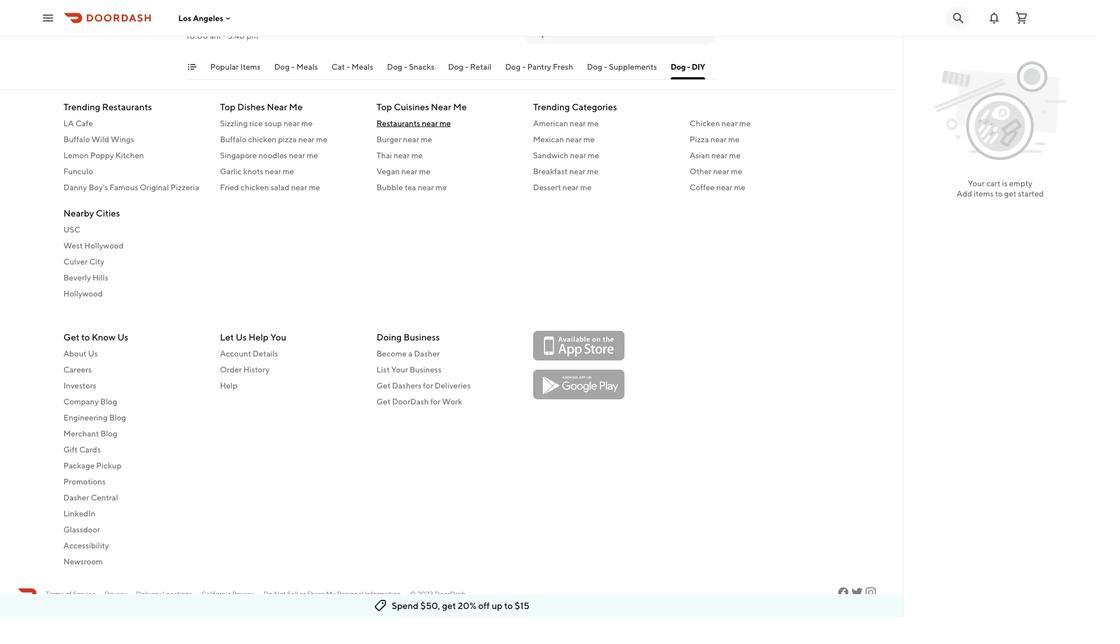 Task type: vqa. For each thing, say whether or not it's contained in the screenshot.


Task type: locate. For each thing, give the bounding box(es) containing it.
rice
[[250, 118, 263, 128]]

1 vertical spatial help
[[220, 381, 238, 391]]

0 vertical spatial business
[[404, 332, 440, 343]]

near right pizza
[[299, 134, 315, 144]]

0 horizontal spatial privacy
[[105, 590, 127, 598]]

blog up 'engineering blog'
[[100, 397, 117, 407]]

1 trending from the left
[[63, 101, 100, 112]]

me down chicken near me
[[729, 134, 740, 144]]

2 top from the left
[[377, 101, 392, 112]]

your inside your cart is empty add items to get started
[[969, 179, 985, 188]]

dashers
[[392, 381, 422, 391]]

near up sandwich near me
[[566, 134, 582, 144]]

me down sizzling rice soup near me link
[[316, 134, 328, 144]]

dog right fresh
[[587, 62, 603, 71]]

privacy right "service"
[[105, 590, 127, 598]]

business up get dashers for deliveries
[[410, 365, 442, 375]]

- left diy
[[687, 62, 691, 71]]

dog for dog - snacks
[[387, 62, 403, 71]]

2 vertical spatial to
[[505, 601, 513, 612]]

meals inside button
[[296, 62, 318, 71]]

information
[[365, 590, 401, 598]]

0 horizontal spatial to
[[81, 332, 90, 343]]

near up vegan near me
[[394, 150, 410, 160]]

pizza near me link
[[690, 134, 833, 145]]

danny boy's famous original pizzeria
[[63, 182, 199, 192]]

0 vertical spatial chicken
[[248, 134, 277, 144]]

get down © 2023 doordash
[[442, 601, 456, 612]]

blog down company blog link
[[109, 413, 126, 423]]

cat - meals
[[332, 62, 374, 71]]

sandwich near me
[[533, 150, 600, 160]]

1 vertical spatial hollywood
[[63, 289, 103, 298]]

buffalo up lemon
[[63, 134, 90, 144]]

trending up american on the top
[[533, 101, 570, 112]]

pantry
[[528, 62, 552, 71]]

me down other near me link
[[735, 182, 746, 192]]

5:40
[[228, 31, 245, 41]]

company blog link
[[63, 396, 206, 408]]

blog for engineering blog
[[109, 413, 126, 423]]

singapore noodles near me
[[220, 150, 318, 160]]

wings
[[111, 134, 134, 144]]

1 vertical spatial merchant
[[63, 429, 99, 439]]

1 vertical spatial your
[[392, 365, 408, 375]]

for for dashers
[[423, 381, 433, 391]]

1 horizontal spatial merchant
[[502, 42, 533, 50]]

los
[[178, 13, 191, 23]]

me up restaurants near me link
[[453, 101, 467, 112]]

get down is
[[1005, 189, 1017, 198]]

do not sell or share my personal information link
[[264, 589, 401, 599]]

meals inside button
[[352, 62, 374, 71]]

me up coffee near me
[[731, 166, 743, 176]]

- for dog - supplements
[[604, 62, 608, 71]]

get
[[63, 332, 79, 343], [377, 381, 391, 391], [377, 397, 391, 407]]

list your business link
[[377, 364, 520, 376]]

open menu image
[[41, 11, 55, 25]]

us right know
[[117, 332, 129, 343]]

coffee near me
[[690, 182, 746, 192]]

delivery locations
[[136, 590, 192, 598]]

near down "breakfast near me"
[[563, 182, 579, 192]]

1 vertical spatial restaurants
[[377, 118, 420, 128]]

about us link
[[63, 348, 206, 360]]

top left cuisines
[[377, 101, 392, 112]]

california privacy
[[201, 590, 255, 598]]

me up burger near me link
[[440, 118, 451, 128]]

0 vertical spatial to
[[996, 189, 1003, 198]]

la cafe
[[63, 118, 93, 128]]

chicken down sizzling rice soup near me
[[248, 134, 277, 144]]

merchant right the
[[502, 42, 533, 50]]

mexican near me
[[533, 134, 595, 144]]

beverly hills link
[[63, 272, 206, 283]]

usc link
[[63, 224, 206, 235]]

2 horizontal spatial to
[[996, 189, 1003, 198]]

1 horizontal spatial meals
[[352, 62, 374, 71]]

0 vertical spatial doordash
[[392, 397, 429, 407]]

for for doordash
[[431, 397, 441, 407]]

privacy
[[105, 590, 127, 598], [232, 590, 255, 598]]

near
[[267, 101, 287, 112], [431, 101, 452, 112]]

0 vertical spatial help
[[249, 332, 269, 343]]

- left pantry
[[523, 62, 526, 71]]

- left retail at the top of page
[[465, 62, 469, 71]]

1 horizontal spatial me
[[453, 101, 467, 112]]

central
[[91, 493, 118, 503]]

near up "breakfast near me"
[[570, 150, 587, 160]]

buffalo down sizzling
[[220, 134, 247, 144]]

mexican
[[533, 134, 564, 144]]

1 horizontal spatial buffalo
[[220, 134, 247, 144]]

0 horizontal spatial get
[[442, 601, 456, 612]]

1 vertical spatial business
[[410, 365, 442, 375]]

dog for dog - supplements
[[587, 62, 603, 71]]

us for let us help you
[[236, 332, 247, 343]]

get for get doordash for work
[[377, 397, 391, 407]]

for up get doordash for work
[[423, 381, 433, 391]]

for left work
[[431, 397, 441, 407]]

or
[[300, 590, 306, 598]]

0 vertical spatial restaurants
[[102, 101, 152, 112]]

chicken for buffalo
[[248, 134, 277, 144]]

chicken for fried
[[241, 182, 269, 192]]

on
[[390, 42, 398, 50]]

1 vertical spatial get
[[377, 381, 391, 391]]

- left supplements
[[604, 62, 608, 71]]

to down cart
[[996, 189, 1003, 198]]

2 trending from the left
[[533, 101, 570, 112]]

2 dog from the left
[[387, 62, 403, 71]]

0 vertical spatial blog
[[100, 397, 117, 407]]

near down other near me
[[717, 182, 733, 192]]

near up other near me
[[712, 150, 728, 160]]

help up details
[[249, 332, 269, 343]]

0 vertical spatial your
[[969, 179, 985, 188]]

me up sizzling rice soup near me link
[[289, 101, 303, 112]]

0 horizontal spatial us
[[88, 349, 98, 358]]

2 meals from the left
[[352, 62, 374, 71]]

0 horizontal spatial restaurants
[[102, 101, 152, 112]]

dog - pantry fresh
[[506, 62, 574, 71]]

dog right the items
[[274, 62, 290, 71]]

near down sandwich near me
[[570, 166, 586, 176]]

2 vertical spatial blog
[[101, 429, 117, 439]]

- right the items
[[291, 62, 295, 71]]

get
[[1005, 189, 1017, 198], [442, 601, 456, 612]]

doordash inside get doordash for work link
[[392, 397, 429, 407]]

restaurants up "burger near me" on the left top of the page
[[377, 118, 420, 128]]

blog down 'engineering blog'
[[101, 429, 117, 439]]

fresh
[[553, 62, 574, 71]]

your right list
[[392, 365, 408, 375]]

10:00
[[186, 31, 208, 41]]

privacy left do
[[232, 590, 255, 598]]

3 dog from the left
[[448, 62, 464, 71]]

0 horizontal spatial buffalo
[[63, 134, 90, 144]]

- for dog - meals
[[291, 62, 295, 71]]

noodles
[[259, 150, 288, 160]]

top up sizzling
[[220, 101, 236, 112]]

to right up
[[505, 601, 513, 612]]

near down garlic knots near me 'link' on the left top of the page
[[291, 182, 307, 192]]

me down sandwich near me link
[[587, 166, 599, 176]]

dog for dog - pantry fresh
[[506, 62, 521, 71]]

us right let
[[236, 332, 247, 343]]

help down order
[[220, 381, 238, 391]]

merchant up gift cards
[[63, 429, 99, 439]]

1 horizontal spatial near
[[431, 101, 452, 112]]

1 vertical spatial chicken
[[241, 182, 269, 192]]

buffalo
[[63, 134, 90, 144], [220, 134, 247, 144]]

0 horizontal spatial merchant
[[63, 429, 99, 439]]

notification bell image
[[988, 11, 1002, 25]]

1 horizontal spatial doordash
[[435, 590, 466, 598]]

0 vertical spatial merchant
[[502, 42, 533, 50]]

1 near from the left
[[267, 101, 287, 112]]

dog down prices on this menu are set directly by the merchant .
[[448, 62, 464, 71]]

near for dishes
[[267, 101, 287, 112]]

restaurants up la cafe link
[[102, 101, 152, 112]]

doordash down dashers
[[392, 397, 429, 407]]

- right the cat
[[347, 62, 350, 71]]

0 vertical spatial get
[[63, 332, 79, 343]]

doordash up spend $50, get 20% off up to $15
[[435, 590, 466, 598]]

deliveries
[[435, 381, 471, 391]]

are
[[432, 42, 442, 50]]

1 horizontal spatial privacy
[[232, 590, 255, 598]]

not
[[274, 590, 286, 598]]

2 me from the left
[[453, 101, 467, 112]]

near up buffalo chicken pizza near me link
[[284, 118, 300, 128]]

pizzeria
[[171, 182, 199, 192]]

0 vertical spatial get
[[1005, 189, 1017, 198]]

- left snacks
[[404, 62, 408, 71]]

by
[[481, 42, 488, 50]]

- right 'am'
[[223, 31, 226, 41]]

dessert near me link
[[533, 182, 676, 193]]

your cart is empty add items to get started
[[957, 179, 1044, 198]]

2 vertical spatial get
[[377, 397, 391, 407]]

0 horizontal spatial trending
[[63, 101, 100, 112]]

breakfast
[[533, 166, 568, 176]]

hollywood up "city" on the top left of the page
[[84, 241, 124, 250]]

©
[[410, 590, 416, 598]]

hollywood down beverly hills
[[63, 289, 103, 298]]

me down buffalo chicken pizza near me link
[[307, 150, 318, 160]]

this
[[399, 42, 411, 50]]

6 dog from the left
[[671, 62, 686, 71]]

me down restaurants near me
[[421, 134, 432, 144]]

1 top from the left
[[220, 101, 236, 112]]

0 items, open order cart image
[[1015, 11, 1029, 25]]

1 horizontal spatial your
[[969, 179, 985, 188]]

dasher up linkedin
[[63, 493, 89, 503]]

buffalo for top
[[220, 134, 247, 144]]

- inside 'button'
[[604, 62, 608, 71]]

meals left the cat
[[296, 62, 318, 71]]

0 horizontal spatial dasher
[[63, 493, 89, 503]]

2 horizontal spatial us
[[236, 332, 247, 343]]

2 near from the left
[[431, 101, 452, 112]]

full
[[186, 19, 202, 29]]

0 vertical spatial dasher
[[414, 349, 440, 358]]

1 me from the left
[[289, 101, 303, 112]]

lemon poppy kitchen link
[[63, 150, 206, 161]]

0 horizontal spatial meals
[[296, 62, 318, 71]]

2 buffalo from the left
[[220, 134, 247, 144]]

meals for dog - meals
[[296, 62, 318, 71]]

california
[[201, 590, 231, 598]]

wild
[[92, 134, 109, 144]]

1 horizontal spatial top
[[377, 101, 392, 112]]

1 horizontal spatial to
[[505, 601, 513, 612]]

full menu 10:00 am - 5:40 pm
[[186, 19, 258, 41]]

0 horizontal spatial near
[[267, 101, 287, 112]]

1 horizontal spatial get
[[1005, 189, 1017, 198]]

dog - retail
[[448, 62, 492, 71]]

business up a
[[404, 332, 440, 343]]

merchant
[[502, 42, 533, 50], [63, 429, 99, 439]]

me down breakfast near me link
[[581, 182, 592, 192]]

meals right the cat
[[352, 62, 374, 71]]

become a dasher link
[[377, 348, 520, 360]]

0 horizontal spatial top
[[220, 101, 236, 112]]

fried chicken salad near me
[[220, 182, 320, 192]]

dog - supplements button
[[587, 61, 657, 79]]

order history
[[220, 365, 270, 375]]

1 dog from the left
[[274, 62, 290, 71]]

- inside full menu 10:00 am - 5:40 pm
[[223, 31, 226, 41]]

0 horizontal spatial me
[[289, 101, 303, 112]]

blog for merchant blog
[[101, 429, 117, 439]]

1 vertical spatial for
[[431, 397, 441, 407]]

culver
[[63, 257, 88, 266]]

me
[[301, 118, 313, 128], [440, 118, 451, 128], [588, 118, 599, 128], [740, 118, 751, 128], [316, 134, 328, 144], [421, 134, 432, 144], [584, 134, 595, 144], [729, 134, 740, 144], [307, 150, 318, 160], [412, 150, 423, 160], [588, 150, 600, 160], [730, 150, 741, 160], [283, 166, 294, 176], [419, 166, 431, 176], [587, 166, 599, 176], [731, 166, 743, 176], [309, 182, 320, 192], [436, 182, 447, 192], [581, 182, 592, 192], [735, 182, 746, 192]]

- for dog - pantry fresh
[[523, 62, 526, 71]]

dog left pantry
[[506, 62, 521, 71]]

knots
[[243, 166, 264, 176]]

us inside about us link
[[88, 349, 98, 358]]

- for dog - retail
[[465, 62, 469, 71]]

us down get to know us
[[88, 349, 98, 358]]

kitchen
[[116, 150, 144, 160]]

help
[[249, 332, 269, 343], [220, 381, 238, 391]]

thai
[[377, 150, 392, 160]]

2023
[[418, 590, 434, 598]]

become a dasher
[[377, 349, 440, 358]]

do
[[264, 590, 273, 598]]

buffalo wild wings link
[[63, 134, 206, 145]]

near down chicken near me
[[711, 134, 727, 144]]

1 buffalo from the left
[[63, 134, 90, 144]]

near for cuisines
[[431, 101, 452, 112]]

my
[[326, 590, 336, 598]]

to inside your cart is empty add items to get started
[[996, 189, 1003, 198]]

1 horizontal spatial dasher
[[414, 349, 440, 358]]

- for dog - diy
[[687, 62, 691, 71]]

Item Search search field
[[552, 26, 708, 39]]

your up items
[[969, 179, 985, 188]]

- inside button
[[291, 62, 295, 71]]

get dashers for deliveries
[[377, 381, 471, 391]]

5 dog from the left
[[587, 62, 603, 71]]

to up about us
[[81, 332, 90, 343]]

funculo
[[63, 166, 93, 176]]

1 meals from the left
[[296, 62, 318, 71]]

get to know us
[[63, 332, 129, 343]]

buffalo for trending
[[63, 134, 90, 144]]

dog inside button
[[274, 62, 290, 71]]

to for your
[[996, 189, 1003, 198]]

cuisines
[[394, 101, 429, 112]]

near right tea
[[418, 182, 434, 192]]

near up tea
[[402, 166, 418, 176]]

1 vertical spatial dasher
[[63, 493, 89, 503]]

famous
[[110, 182, 138, 192]]

of
[[66, 590, 72, 598]]

chicken down knots
[[241, 182, 269, 192]]

© 2023 doordash
[[410, 590, 466, 598]]

0 horizontal spatial help
[[220, 381, 238, 391]]

1 vertical spatial blog
[[109, 413, 126, 423]]

trending up cafe
[[63, 101, 100, 112]]

me up other near me
[[730, 150, 741, 160]]

me up pizza near me link
[[740, 118, 751, 128]]

dog inside 'button'
[[587, 62, 603, 71]]

add
[[957, 189, 973, 198]]

off
[[479, 601, 490, 612]]

west
[[63, 241, 83, 250]]

dog down on
[[387, 62, 403, 71]]

near up restaurants near me link
[[431, 101, 452, 112]]

dog - meals button
[[274, 61, 318, 79]]

dog left diy
[[671, 62, 686, 71]]

bubble tea near me
[[377, 182, 447, 192]]

dog - meals
[[274, 62, 318, 71]]

1 vertical spatial to
[[81, 332, 90, 343]]

0 horizontal spatial doordash
[[392, 397, 429, 407]]

personal
[[337, 590, 364, 598]]

near up 'soup'
[[267, 101, 287, 112]]

west hollywood link
[[63, 240, 206, 251]]

4 dog from the left
[[506, 62, 521, 71]]

0 vertical spatial for
[[423, 381, 433, 391]]

dasher right a
[[414, 349, 440, 358]]

to for spend
[[505, 601, 513, 612]]

1 horizontal spatial trending
[[533, 101, 570, 112]]



Task type: describe. For each thing, give the bounding box(es) containing it.
0 vertical spatial hollywood
[[84, 241, 124, 250]]

newsroom link
[[63, 556, 206, 568]]

started
[[1019, 189, 1044, 198]]

get for get to know us
[[63, 332, 79, 343]]

los angeles
[[178, 13, 223, 23]]

blog for company blog
[[100, 397, 117, 407]]

sizzling rice soup near me
[[220, 118, 313, 128]]

get inside your cart is empty add items to get started
[[1005, 189, 1017, 198]]

buffalo chicken pizza near me link
[[220, 134, 363, 145]]

near up coffee near me
[[714, 166, 730, 176]]

items
[[974, 189, 994, 198]]

cat
[[332, 62, 345, 71]]

angeles
[[193, 13, 223, 23]]

dog - snacks
[[387, 62, 435, 71]]

singapore
[[220, 150, 257, 160]]

me down vegan near me 'link'
[[436, 182, 447, 192]]

2 privacy from the left
[[232, 590, 255, 598]]

us for about us
[[88, 349, 98, 358]]

1 privacy from the left
[[105, 590, 127, 598]]

other near me
[[690, 166, 743, 176]]

menu
[[204, 19, 229, 29]]

culver city
[[63, 257, 104, 266]]

dasher inside 'link'
[[414, 349, 440, 358]]

delivery
[[136, 590, 161, 598]]

1 vertical spatial doordash
[[435, 590, 466, 598]]

me up bubble tea near me
[[419, 166, 431, 176]]

1 horizontal spatial restaurants
[[377, 118, 420, 128]]

.
[[533, 42, 535, 50]]

dog - diy
[[671, 62, 706, 71]]

coffee
[[690, 182, 715, 192]]

dog for dog - diy
[[671, 62, 686, 71]]

supplements
[[609, 62, 657, 71]]

hills
[[93, 273, 108, 282]]

cards
[[79, 445, 101, 455]]

near down "top cuisines near me"
[[422, 118, 438, 128]]

fried chicken salad near me link
[[220, 182, 363, 193]]

la cafe link
[[63, 117, 206, 129]]

me down the american near me 'link'
[[584, 134, 595, 144]]

gift cards
[[63, 445, 101, 455]]

me down "burger near me" on the left top of the page
[[412, 150, 423, 160]]

top dishes near me
[[220, 101, 303, 112]]

me up buffalo chicken pizza near me link
[[301, 118, 313, 128]]

asian
[[690, 150, 710, 160]]

burger near me link
[[377, 134, 520, 145]]

doordash on instagram image
[[865, 586, 878, 600]]

1 horizontal spatial us
[[117, 332, 129, 343]]

locations
[[162, 590, 192, 598]]

- for dog - snacks
[[404, 62, 408, 71]]

become
[[377, 349, 407, 358]]

terms
[[46, 590, 64, 598]]

you
[[271, 332, 287, 343]]

vegan near me link
[[377, 166, 520, 177]]

terms of service link
[[46, 589, 96, 599]]

popular items button
[[210, 61, 261, 79]]

near up pizza near me
[[722, 118, 738, 128]]

show menu categories image
[[188, 62, 197, 71]]

spend
[[392, 601, 419, 612]]

get doordash for work link
[[377, 396, 520, 408]]

beverly
[[63, 273, 91, 282]]

near down trending categories on the top of page
[[570, 118, 586, 128]]

restaurants near me link
[[377, 117, 520, 129]]

dasher central
[[63, 493, 118, 503]]

dishes
[[237, 101, 265, 112]]

do not sell or share my personal information
[[264, 590, 401, 598]]

sandwich near me link
[[533, 150, 676, 161]]

dessert near me
[[533, 182, 592, 192]]

fried
[[220, 182, 239, 192]]

help inside 'link'
[[220, 381, 238, 391]]

empty
[[1010, 179, 1033, 188]]

me down garlic knots near me 'link' on the left top of the page
[[309, 182, 320, 192]]

tea
[[405, 182, 416, 192]]

me down singapore noodles near me link
[[283, 166, 294, 176]]

investors
[[63, 381, 96, 391]]

package
[[63, 461, 95, 471]]

buffalo chicken pizza near me
[[220, 134, 328, 144]]

me down the categories
[[588, 118, 599, 128]]

dog for dog - retail
[[448, 62, 464, 71]]

nearby
[[63, 208, 94, 218]]

prices
[[369, 42, 388, 50]]

- for cat - meals
[[347, 62, 350, 71]]

dog for dog - meals
[[274, 62, 290, 71]]

vegan
[[377, 166, 400, 176]]

city
[[89, 257, 104, 266]]

soup
[[265, 118, 282, 128]]

careers link
[[63, 364, 206, 376]]

trending for trending restaurants
[[63, 101, 100, 112]]

pm
[[247, 31, 258, 41]]

account
[[220, 349, 251, 358]]

spend $50, get 20% off up to $15
[[392, 601, 530, 612]]

asian near me
[[690, 150, 741, 160]]

usc
[[63, 225, 80, 234]]

dog - supplements
[[587, 62, 657, 71]]

about us
[[63, 349, 98, 358]]

promotions
[[63, 477, 106, 487]]

meals for cat - meals
[[352, 62, 374, 71]]

near down restaurants near me
[[403, 134, 419, 144]]

get for get dashers for deliveries
[[377, 381, 391, 391]]

1 horizontal spatial help
[[249, 332, 269, 343]]

get dashers for deliveries link
[[377, 380, 520, 392]]

directly
[[455, 42, 479, 50]]

1 vertical spatial get
[[442, 601, 456, 612]]

popular items
[[210, 62, 261, 71]]

sell
[[287, 590, 298, 598]]

me down mexican near me link
[[588, 150, 600, 160]]

top for top cuisines near me
[[377, 101, 392, 112]]

near down noodles
[[265, 166, 281, 176]]

dessert
[[533, 182, 561, 192]]

cat - meals button
[[332, 61, 374, 79]]

boy's
[[89, 182, 108, 192]]

breakfast near me
[[533, 166, 599, 176]]

promotions link
[[63, 476, 206, 488]]

doordash on twitter image
[[851, 586, 865, 600]]

work
[[442, 397, 462, 407]]

doordash on facebook image
[[837, 586, 851, 600]]

bubble
[[377, 182, 403, 192]]

other
[[690, 166, 712, 176]]

other near me link
[[690, 166, 833, 177]]

glassdoor
[[63, 525, 100, 535]]

gift cards link
[[63, 444, 206, 456]]

engineering blog
[[63, 413, 126, 423]]

$50,
[[421, 601, 441, 612]]

accessibility
[[63, 541, 109, 551]]

top for top dishes near me
[[220, 101, 236, 112]]

lemon
[[63, 150, 89, 160]]

0 horizontal spatial your
[[392, 365, 408, 375]]

trending for trending categories
[[533, 101, 570, 112]]

near down buffalo chicken pizza near me link
[[289, 150, 305, 160]]

top cuisines near me
[[377, 101, 467, 112]]

west hollywood
[[63, 241, 124, 250]]

me for top dishes near me
[[289, 101, 303, 112]]

danny
[[63, 182, 87, 192]]

me for top cuisines near me
[[453, 101, 467, 112]]



